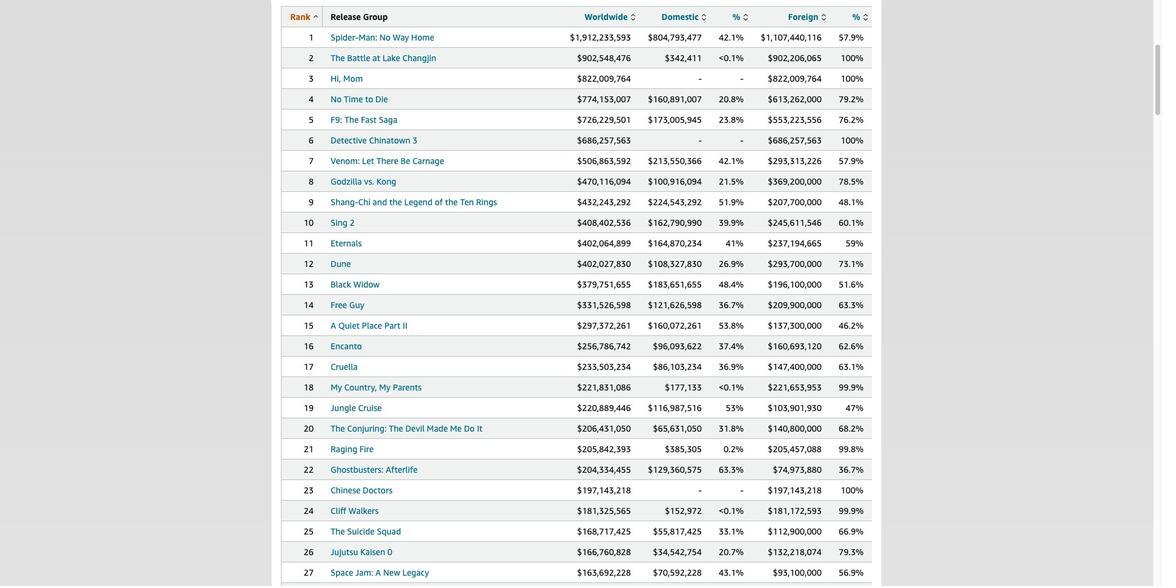 Task type: describe. For each thing, give the bounding box(es) containing it.
the conjuring: the devil made me do it link
[[331, 423, 483, 434]]

- down 0.2% at the bottom
[[740, 485, 744, 495]]

$432,243,292
[[577, 197, 631, 207]]

21.5%
[[719, 176, 744, 187]]

100% for $197,143,218
[[841, 485, 864, 495]]

26
[[304, 547, 314, 557]]

space jam: a new legacy
[[331, 568, 429, 578]]

2 the from the left
[[445, 197, 458, 207]]

1 horizontal spatial a
[[376, 568, 381, 578]]

the left devil
[[389, 423, 403, 434]]

<0.1% for $342,411
[[719, 53, 744, 63]]

60.1%
[[839, 217, 864, 228]]

100% for $686,257,563
[[841, 135, 864, 145]]

48.1%
[[839, 197, 864, 207]]

13
[[304, 279, 314, 290]]

the right f9: at top left
[[344, 114, 359, 125]]

48.4%
[[719, 279, 744, 290]]

$804,793,477
[[648, 32, 702, 42]]

56.9%
[[839, 568, 864, 578]]

22
[[304, 465, 314, 475]]

the for conjuring:
[[331, 423, 345, 434]]

new
[[383, 568, 400, 578]]

$402,027,830
[[577, 259, 631, 269]]

0.2%
[[724, 444, 744, 454]]

% for 2nd % link
[[852, 12, 860, 22]]

11
[[304, 238, 314, 248]]

black widow link
[[331, 279, 380, 290]]

0 horizontal spatial a
[[331, 320, 336, 331]]

cruella link
[[331, 362, 358, 372]]

0 horizontal spatial 3
[[309, 73, 314, 84]]

- up $152,972
[[699, 485, 702, 495]]

1 vertical spatial 2
[[350, 217, 355, 228]]

0 horizontal spatial 36.7%
[[719, 300, 744, 310]]

chinatown
[[369, 135, 410, 145]]

jujutsu
[[331, 547, 358, 557]]

encanto
[[331, 341, 362, 351]]

2 my from the left
[[379, 382, 391, 392]]

sing 2 link
[[331, 217, 355, 228]]

39.9%
[[719, 217, 744, 228]]

at
[[373, 53, 380, 63]]

$506,863,592
[[577, 156, 631, 166]]

$902,548,476
[[577, 53, 631, 63]]

$221,653,953
[[768, 382, 822, 392]]

eternals link
[[331, 238, 362, 248]]

4
[[309, 94, 314, 104]]

$408,402,536
[[577, 217, 631, 228]]

26.9%
[[719, 259, 744, 269]]

% for first % link
[[733, 12, 741, 22]]

sing
[[331, 217, 348, 228]]

$181,325,565
[[577, 506, 631, 516]]

eternals
[[331, 238, 362, 248]]

legend
[[404, 197, 433, 207]]

7
[[309, 156, 314, 166]]

$140,800,000
[[768, 423, 822, 434]]

18
[[304, 382, 314, 392]]

68.2%
[[839, 423, 864, 434]]

$121,626,598
[[648, 300, 702, 310]]

1 $197,143,218 from the left
[[577, 485, 631, 495]]

sing 2
[[331, 217, 355, 228]]

$74,973,880
[[773, 465, 822, 475]]

free guy
[[331, 300, 364, 310]]

24
[[304, 506, 314, 516]]

chi
[[358, 197, 371, 207]]

63.1%
[[839, 362, 864, 372]]

made
[[427, 423, 448, 434]]

of
[[435, 197, 443, 207]]

1 % link from the left
[[733, 12, 748, 22]]

57.9% for $1,107,440,116
[[839, 32, 864, 42]]

squad
[[377, 526, 401, 537]]

time
[[344, 94, 363, 104]]

venom: let there be carnage link
[[331, 156, 444, 166]]

widow
[[353, 279, 380, 290]]

$204,334,455
[[577, 465, 631, 475]]

$470,116,094
[[577, 176, 631, 187]]

devil
[[405, 423, 425, 434]]

$160,693,120
[[768, 341, 822, 351]]

$256,786,742
[[577, 341, 631, 351]]

hi, mom
[[331, 73, 363, 84]]

$331,526,598
[[577, 300, 631, 310]]

1 $686,257,563 from the left
[[577, 135, 631, 145]]

detective chinatown 3 link
[[331, 135, 418, 145]]

42.1% for $804,793,477
[[719, 32, 744, 42]]

$369,200,000
[[768, 176, 822, 187]]

release
[[331, 12, 361, 22]]

0 vertical spatial 2
[[309, 53, 314, 63]]

1
[[309, 32, 314, 42]]

quiet
[[338, 320, 360, 331]]

spider-man: no way home link
[[331, 32, 434, 42]]

the conjuring: the devil made me do it
[[331, 423, 483, 434]]

51.6%
[[839, 279, 864, 290]]

no time to die link
[[331, 94, 388, 104]]

do
[[464, 423, 475, 434]]

2 $197,143,218 from the left
[[768, 485, 822, 495]]

home
[[411, 32, 434, 42]]

76.2%
[[839, 114, 864, 125]]

- down $173,005,945
[[699, 135, 702, 145]]

15
[[304, 320, 314, 331]]

99.9% for $221,653,953
[[839, 382, 864, 392]]

0 vertical spatial 63.3%
[[839, 300, 864, 310]]

the for battle
[[331, 53, 345, 63]]

shang-
[[331, 197, 358, 207]]

godzilla vs. kong link
[[331, 176, 396, 187]]

31.8%
[[719, 423, 744, 434]]

hi,
[[331, 73, 341, 84]]

43.1%
[[719, 568, 744, 578]]

1 my from the left
[[331, 382, 342, 392]]

parents
[[393, 382, 422, 392]]

venom:
[[331, 156, 360, 166]]

spider-
[[331, 32, 359, 42]]

- down 23.8%
[[740, 135, 744, 145]]

ii
[[403, 320, 408, 331]]

$132,218,074
[[768, 547, 822, 557]]

way
[[393, 32, 409, 42]]



Task type: locate. For each thing, give the bounding box(es) containing it.
3 <0.1% from the top
[[719, 506, 744, 516]]

group
[[363, 12, 388, 22]]

1 horizontal spatial my
[[379, 382, 391, 392]]

1 horizontal spatial $686,257,563
[[768, 135, 822, 145]]

1 vertical spatial 99.9%
[[839, 506, 864, 516]]

57.9% for $293,313,226
[[839, 156, 864, 166]]

57.9% up 78.5%
[[839, 156, 864, 166]]

0 vertical spatial a
[[331, 320, 336, 331]]

2 right the sing
[[350, 217, 355, 228]]

raging
[[331, 444, 357, 454]]

dune link
[[331, 259, 351, 269]]

1 57.9% from the top
[[839, 32, 864, 42]]

0 horizontal spatial 2
[[309, 53, 314, 63]]

the suicide squad
[[331, 526, 401, 537]]

walkers
[[349, 506, 379, 516]]

$183,651,655
[[648, 279, 702, 290]]

$147,400,000
[[768, 362, 822, 372]]

the for suicide
[[331, 526, 345, 537]]

1 $822,009,764 from the left
[[577, 73, 631, 84]]

ghostbusters: afterlife
[[331, 465, 418, 475]]

1 horizontal spatial the
[[445, 197, 458, 207]]

1 horizontal spatial % link
[[852, 12, 868, 22]]

$224,543,292
[[648, 197, 702, 207]]

$686,257,563 down $726,229,501
[[577, 135, 631, 145]]

0 vertical spatial 3
[[309, 73, 314, 84]]

42.1% right the $804,793,477
[[719, 32, 744, 42]]

battle
[[347, 53, 370, 63]]

42.1% for $213,550,366
[[719, 156, 744, 166]]

the battle at lake changjin
[[331, 53, 436, 63]]

detective chinatown 3
[[331, 135, 418, 145]]

4 100% from the top
[[841, 485, 864, 495]]

-
[[699, 73, 702, 84], [740, 73, 744, 84], [699, 135, 702, 145], [740, 135, 744, 145], [699, 485, 702, 495], [740, 485, 744, 495]]

$196,100,000
[[768, 279, 822, 290]]

no
[[380, 32, 391, 42], [331, 94, 342, 104]]

1 vertical spatial 3
[[413, 135, 418, 145]]

$181,172,593
[[768, 506, 822, 516]]

100% for $902,206,065
[[841, 53, 864, 63]]

raging fire
[[331, 444, 374, 454]]

the down cliff
[[331, 526, 345, 537]]

2 57.9% from the top
[[839, 156, 864, 166]]

- down $342,411
[[699, 73, 702, 84]]

0 horizontal spatial % link
[[733, 12, 748, 22]]

2 99.9% from the top
[[839, 506, 864, 516]]

3 up carnage
[[413, 135, 418, 145]]

63.3% down 51.6%
[[839, 300, 864, 310]]

part
[[384, 320, 401, 331]]

space
[[331, 568, 353, 578]]

33.1%
[[719, 526, 744, 537]]

lake
[[383, 53, 400, 63]]

changjin
[[402, 53, 436, 63]]

0 horizontal spatial $822,009,764
[[577, 73, 631, 84]]

1 horizontal spatial 63.3%
[[839, 300, 864, 310]]

my country, my parents link
[[331, 382, 422, 392]]

0 vertical spatial no
[[380, 32, 391, 42]]

2 down 1
[[309, 53, 314, 63]]

kaisen
[[360, 547, 385, 557]]

$342,411
[[665, 53, 702, 63]]

release group
[[331, 12, 388, 22]]

<0.1% down 36.9%
[[719, 382, 744, 392]]

1 the from the left
[[389, 197, 402, 207]]

fire
[[360, 444, 374, 454]]

63.3% down 0.2% at the bottom
[[719, 465, 744, 475]]

100% for $822,009,764
[[841, 73, 864, 84]]

a quiet place part ii
[[331, 320, 408, 331]]

1 horizontal spatial no
[[380, 32, 391, 42]]

doctors
[[363, 485, 393, 495]]

my up jungle
[[331, 382, 342, 392]]

57.9% right '$1,107,440,116'
[[839, 32, 864, 42]]

$166,760,828
[[577, 547, 631, 557]]

$197,143,218 down $204,334,455
[[577, 485, 631, 495]]

1 vertical spatial <0.1%
[[719, 382, 744, 392]]

$103,901,930
[[768, 403, 822, 413]]

1 100% from the top
[[841, 53, 864, 63]]

0 horizontal spatial my
[[331, 382, 342, 392]]

$293,313,226
[[768, 156, 822, 166]]

2 100% from the top
[[841, 73, 864, 84]]

the right and
[[389, 197, 402, 207]]

my left parents at the bottom left of page
[[379, 382, 391, 392]]

99.9% up 66.9%
[[839, 506, 864, 516]]

42.1%
[[719, 32, 744, 42], [719, 156, 744, 166]]

foreign link
[[788, 12, 826, 22]]

ghostbusters:
[[331, 465, 384, 475]]

2 $686,257,563 from the left
[[768, 135, 822, 145]]

1 vertical spatial 63.3%
[[719, 465, 744, 475]]

25
[[304, 526, 314, 537]]

shang-chi and the legend of the ten rings
[[331, 197, 497, 207]]

$220,889,446
[[577, 403, 631, 413]]

1 horizontal spatial %
[[852, 12, 860, 22]]

47%
[[846, 403, 864, 413]]

36.7% up 53.8%
[[719, 300, 744, 310]]

$209,900,000
[[768, 300, 822, 310]]

62.6%
[[839, 341, 864, 351]]

it
[[477, 423, 483, 434]]

1 horizontal spatial 2
[[350, 217, 355, 228]]

8
[[309, 176, 314, 187]]

the
[[389, 197, 402, 207], [445, 197, 458, 207]]

% right foreign link
[[852, 12, 860, 22]]

1 42.1% from the top
[[719, 32, 744, 42]]

2 % link from the left
[[852, 12, 868, 22]]

$177,133
[[665, 382, 702, 392]]

$822,009,764 down $902,548,476 on the top of page
[[577, 73, 631, 84]]

0 horizontal spatial 63.3%
[[719, 465, 744, 475]]

the right 'of'
[[445, 197, 458, 207]]

$402,064,899
[[577, 238, 631, 248]]

<0.1% up 33.1%
[[719, 506, 744, 516]]

$55,817,425
[[653, 526, 702, 537]]

10
[[304, 217, 314, 228]]

0 vertical spatial 99.9%
[[839, 382, 864, 392]]

$197,143,218
[[577, 485, 631, 495], [768, 485, 822, 495]]

free
[[331, 300, 347, 310]]

the
[[331, 53, 345, 63], [344, 114, 359, 125], [331, 423, 345, 434], [389, 423, 403, 434], [331, 526, 345, 537]]

<0.1% for $152,972
[[719, 506, 744, 516]]

the up hi,
[[331, 53, 345, 63]]

chinese doctors link
[[331, 485, 393, 495]]

53%
[[726, 403, 744, 413]]

2 42.1% from the top
[[719, 156, 744, 166]]

jujutsu kaisen 0 link
[[331, 547, 393, 557]]

0 horizontal spatial the
[[389, 197, 402, 207]]

1 horizontal spatial $197,143,218
[[768, 485, 822, 495]]

42.1% up 21.5%
[[719, 156, 744, 166]]

rings
[[476, 197, 497, 207]]

2 % from the left
[[852, 12, 860, 22]]

cruise
[[358, 403, 382, 413]]

f9:
[[331, 114, 342, 125]]

0 horizontal spatial $686,257,563
[[577, 135, 631, 145]]

conjuring:
[[347, 423, 387, 434]]

1 <0.1% from the top
[[719, 53, 744, 63]]

there
[[377, 156, 398, 166]]

2
[[309, 53, 314, 63], [350, 217, 355, 228]]

<0.1% up 20.8%
[[719, 53, 744, 63]]

$100,916,094
[[648, 176, 702, 187]]

1 99.9% from the top
[[839, 382, 864, 392]]

1 horizontal spatial $822,009,764
[[768, 73, 822, 84]]

$162,790,990
[[648, 217, 702, 228]]

20
[[304, 423, 314, 434]]

0 vertical spatial 57.9%
[[839, 32, 864, 42]]

$93,100,000
[[773, 568, 822, 578]]

$137,300,000
[[768, 320, 822, 331]]

2 $822,009,764 from the left
[[768, 73, 822, 84]]

space jam: a new legacy link
[[331, 568, 429, 578]]

$197,143,218 up $181,172,593
[[768, 485, 822, 495]]

3 100% from the top
[[841, 135, 864, 145]]

<0.1% for $177,133
[[719, 382, 744, 392]]

- up 20.8%
[[740, 73, 744, 84]]

2 <0.1% from the top
[[719, 382, 744, 392]]

99.9% down 63.1%
[[839, 382, 864, 392]]

0 vertical spatial <0.1%
[[719, 53, 744, 63]]

no left way
[[380, 32, 391, 42]]

36.7% down 99.8%
[[839, 465, 864, 475]]

cliff walkers link
[[331, 506, 379, 516]]

$686,257,563
[[577, 135, 631, 145], [768, 135, 822, 145]]

% right domestic link
[[733, 12, 741, 22]]

and
[[373, 197, 387, 207]]

vs.
[[364, 176, 374, 187]]

1 horizontal spatial 3
[[413, 135, 418, 145]]

$822,009,764 up $613,262,000
[[768, 73, 822, 84]]

0 vertical spatial 42.1%
[[719, 32, 744, 42]]

1 vertical spatial 42.1%
[[719, 156, 744, 166]]

0 horizontal spatial %
[[733, 12, 741, 22]]

godzilla vs. kong
[[331, 176, 396, 187]]

1 vertical spatial no
[[331, 94, 342, 104]]

0 horizontal spatial $197,143,218
[[577, 485, 631, 495]]

1 % from the left
[[733, 12, 741, 22]]

no left time
[[331, 94, 342, 104]]

3 up 4
[[309, 73, 314, 84]]

1 horizontal spatial 36.7%
[[839, 465, 864, 475]]

1 vertical spatial a
[[376, 568, 381, 578]]

59%
[[846, 238, 864, 248]]

2 vertical spatial <0.1%
[[719, 506, 744, 516]]

$822,009,764
[[577, 73, 631, 84], [768, 73, 822, 84]]

a left the new
[[376, 568, 381, 578]]

99.9% for $181,172,593
[[839, 506, 864, 516]]

% link right domestic link
[[733, 12, 748, 22]]

21
[[304, 444, 314, 454]]

1 vertical spatial 36.7%
[[839, 465, 864, 475]]

0 vertical spatial 36.7%
[[719, 300, 744, 310]]

0 horizontal spatial no
[[331, 94, 342, 104]]

raging fire link
[[331, 444, 374, 454]]

1 vertical spatial 57.9%
[[839, 156, 864, 166]]

jam:
[[356, 568, 373, 578]]

$686,257,563 down $553,223,556
[[768, 135, 822, 145]]

a left quiet
[[331, 320, 336, 331]]

% link right foreign link
[[852, 12, 868, 22]]

$233,503,234
[[577, 362, 631, 372]]

63.3%
[[839, 300, 864, 310], [719, 465, 744, 475]]

$152,972
[[665, 506, 702, 516]]

% link
[[733, 12, 748, 22], [852, 12, 868, 22]]

the down jungle
[[331, 423, 345, 434]]

worldwide link
[[585, 12, 635, 22]]

5
[[309, 114, 314, 125]]



Task type: vqa. For each thing, say whether or not it's contained in the screenshot.
The Marvels related to Chile
no



